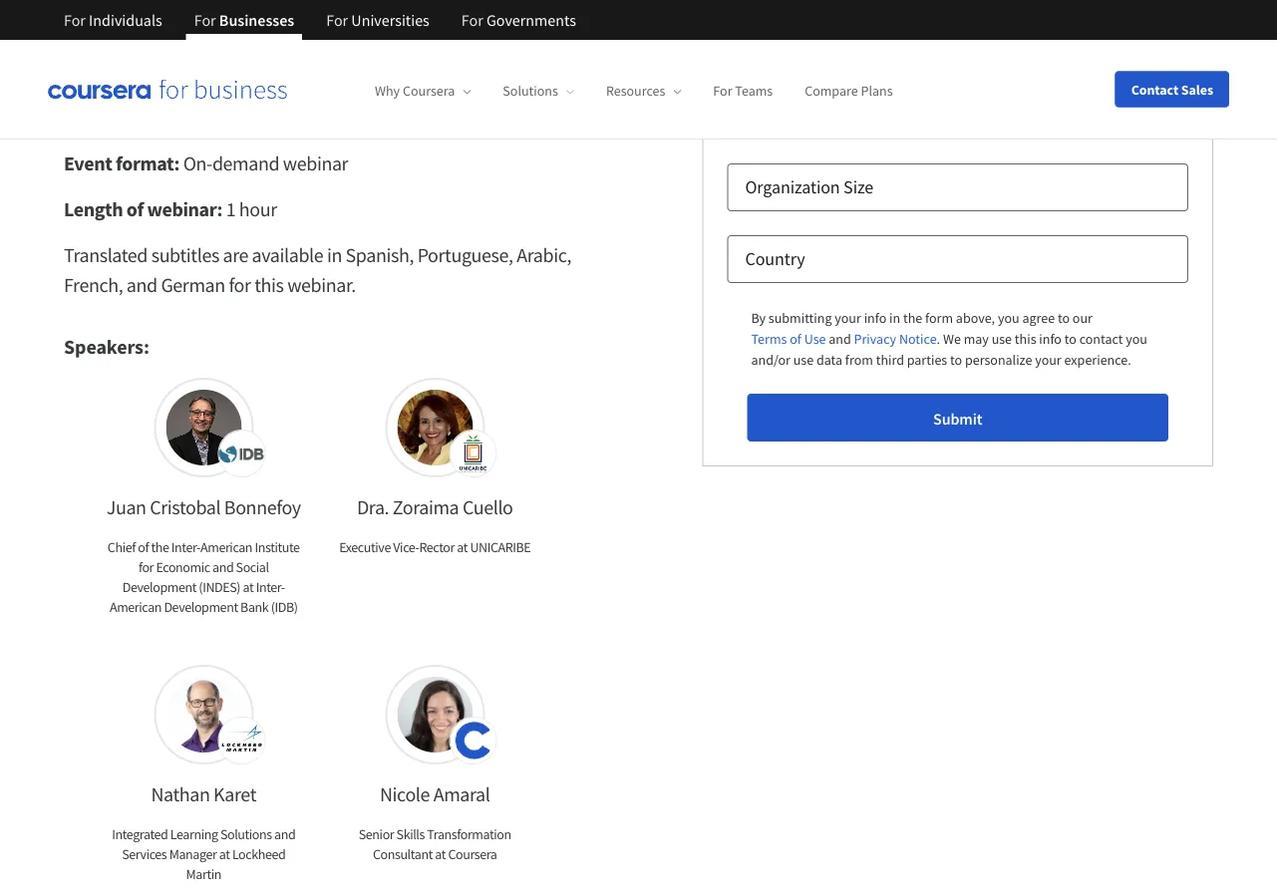 Task type: locate. For each thing, give the bounding box(es) containing it.
1 vertical spatial for
[[139, 559, 154, 576]]

coursera down transformation
[[448, 846, 497, 864]]

to down public-
[[175, 45, 192, 70]]

how
[[104, 15, 141, 40]]

0 horizontal spatial for
[[139, 559, 154, 576]]

1 vertical spatial info
[[1040, 330, 1062, 348]]

your up from
[[835, 309, 862, 327]]

in inside by submitting your info in the form above, you agree to our terms of use and privacy notice
[[890, 309, 901, 327]]

to inside how public- and private-sector leaders are partnering together to prioritize skills development
[[175, 45, 192, 70]]

1 horizontal spatial solutions
[[503, 82, 558, 100]]

1 horizontal spatial inter-
[[256, 578, 285, 596]]

available
[[252, 243, 323, 268]]

for for universities
[[326, 10, 348, 30]]

size
[[844, 176, 874, 198]]

event down together in the top of the page
[[64, 89, 140, 129]]

1 horizontal spatial to
[[950, 351, 963, 369]]

contact sales button
[[1116, 71, 1230, 107]]

solutions
[[503, 82, 558, 100], [220, 826, 272, 844]]

0 horizontal spatial solutions
[[220, 826, 272, 844]]

coursera right why
[[403, 82, 455, 100]]

and up prioritize
[[203, 15, 234, 40]]

at down social
[[243, 578, 254, 596]]

american up social
[[200, 539, 252, 557]]

0 horizontal spatial american
[[110, 598, 162, 616]]

country
[[745, 248, 806, 270]]

amaral
[[434, 782, 490, 807]]

this down available
[[255, 273, 284, 298]]

for left teams
[[713, 82, 733, 100]]

the inside by submitting your info in the form above, you agree to our terms of use and privacy notice
[[904, 309, 923, 327]]

event
[[64, 89, 140, 129], [64, 151, 112, 176]]

1 vertical spatial to
[[1065, 330, 1077, 348]]

for for governments
[[462, 10, 483, 30]]

event for event format: on-demand webinar
[[64, 151, 112, 176]]

our
[[1073, 309, 1093, 327]]

skills
[[270, 45, 310, 70]]

of
[[126, 197, 143, 222], [138, 539, 149, 557]]

bank
[[240, 598, 269, 616]]

0 vertical spatial solutions
[[503, 82, 558, 100]]

speakers:
[[64, 335, 149, 360]]

arabic,
[[517, 243, 571, 268]]

hour
[[239, 197, 277, 222]]

and up (indes)
[[212, 559, 234, 576]]

at inside 'chief of the inter-american institute for economic and social development (indes) at inter- american development bank (idb)'
[[243, 578, 254, 596]]

and/or
[[751, 351, 791, 369]]

you right the above,
[[998, 309, 1020, 327]]

1 horizontal spatial american
[[200, 539, 252, 557]]

at
[[457, 539, 468, 557], [243, 578, 254, 596], [219, 846, 230, 864], [435, 846, 446, 864]]

1 vertical spatial in
[[890, 309, 901, 327]]

your down agree to on the right top of the page
[[1035, 351, 1062, 369]]

2 vertical spatial to
[[950, 351, 963, 369]]

1 vertical spatial american
[[110, 598, 162, 616]]

info inside the '. we may use this info to contact you and/or use data from third parties to personalize your experience.'
[[1040, 330, 1062, 348]]

senior
[[359, 826, 394, 844]]

1 vertical spatial use
[[794, 351, 814, 369]]

this down agree to on the right top of the page
[[1015, 330, 1037, 348]]

1 vertical spatial your
[[1035, 351, 1062, 369]]

agree to
[[1023, 309, 1070, 327]]

inter- up (idb)
[[256, 578, 285, 596]]

0 vertical spatial this
[[255, 273, 284, 298]]

manager
[[169, 846, 217, 864]]

submit button
[[747, 394, 1169, 442]]

form
[[926, 309, 954, 327]]

coursera
[[403, 82, 455, 100], [448, 846, 497, 864]]

and up data
[[829, 330, 851, 348]]

zoraima
[[393, 495, 459, 520]]

in inside "translated subtitles are available in spanish, portuguese, arabic, french, and german for this webinar."
[[327, 243, 342, 268]]

inter- up economic
[[171, 539, 200, 557]]

you inside the '. we may use this info to contact you and/or use data from third parties to personalize your experience.'
[[1126, 330, 1148, 348]]

your inside by submitting your info in the form above, you agree to our terms of use and privacy notice
[[835, 309, 862, 327]]

function
[[777, 32, 842, 55]]

1 horizontal spatial info
[[1040, 330, 1062, 348]]

data
[[817, 351, 843, 369]]

for for individuals
[[64, 10, 86, 30]]

your
[[835, 309, 862, 327], [1035, 351, 1062, 369]]

of right chief on the left bottom of the page
[[138, 539, 149, 557]]

and down translated
[[127, 273, 157, 298]]

in up privacy notice "link"
[[890, 309, 901, 327]]

1 vertical spatial event
[[64, 151, 112, 176]]

the up economic
[[151, 539, 169, 557]]

length of webinar: 1 hour
[[64, 197, 277, 222]]

in up webinar.
[[327, 243, 342, 268]]

0 horizontal spatial to
[[175, 45, 192, 70]]

0 vertical spatial you
[[998, 309, 1020, 327]]

1 horizontal spatial you
[[1126, 330, 1148, 348]]

solutions link
[[503, 82, 574, 100]]

this inside "translated subtitles are available in spanish, portuguese, arabic, french, and german for this webinar."
[[255, 273, 284, 298]]

0 vertical spatial are
[[413, 15, 438, 40]]

development down (indes)
[[164, 598, 238, 616]]

use
[[992, 330, 1012, 348], [794, 351, 814, 369]]

for up prioritize
[[194, 10, 216, 30]]

solutions inside "integrated learning solutions and services manager at lockheed martin"
[[220, 826, 272, 844]]

are right leaders
[[413, 15, 438, 40]]

0 vertical spatial in
[[327, 243, 342, 268]]

event details:
[[64, 89, 244, 129]]

for businesses
[[194, 10, 294, 30]]

unicaribe
[[470, 539, 531, 557]]

you
[[998, 309, 1020, 327], [1126, 330, 1148, 348]]

for for businesses
[[194, 10, 216, 30]]

1 horizontal spatial use
[[992, 330, 1012, 348]]

and inside "translated subtitles are available in spanish, portuguese, arabic, french, and german for this webinar."
[[127, 273, 157, 298]]

for left leaders
[[326, 10, 348, 30]]

this inside the '. we may use this info to contact you and/or use data from third parties to personalize your experience.'
[[1015, 330, 1037, 348]]

0 vertical spatial to
[[175, 45, 192, 70]]

spanish,
[[346, 243, 414, 268]]

solutions up lockheed
[[220, 826, 272, 844]]

are down 1
[[223, 243, 248, 268]]

0 horizontal spatial are
[[223, 243, 248, 268]]

0 horizontal spatial your
[[835, 309, 862, 327]]

1 horizontal spatial in
[[890, 309, 901, 327]]

1 horizontal spatial this
[[1015, 330, 1037, 348]]

for left how
[[64, 10, 86, 30]]

2 event from the top
[[64, 151, 112, 176]]

1 vertical spatial of
[[138, 539, 149, 557]]

0 horizontal spatial in
[[327, 243, 342, 268]]

solutions down governments
[[503, 82, 558, 100]]

of right length
[[126, 197, 143, 222]]

public-
[[144, 15, 199, 40]]

info
[[864, 309, 887, 327], [1040, 330, 1062, 348]]

0 horizontal spatial info
[[864, 309, 887, 327]]

0 horizontal spatial the
[[151, 539, 169, 557]]

resources
[[606, 82, 666, 100]]

and up lockheed
[[274, 826, 295, 844]]

inter-
[[171, 539, 200, 557], [256, 578, 285, 596]]

1 vertical spatial coursera
[[448, 846, 497, 864]]

1 vertical spatial are
[[223, 243, 248, 268]]

submitting
[[769, 309, 832, 327]]

terms of
[[751, 330, 802, 348]]

0 horizontal spatial inter-
[[171, 539, 200, 557]]

0 horizontal spatial this
[[255, 273, 284, 298]]

0 vertical spatial the
[[904, 309, 923, 327]]

webinar
[[283, 151, 348, 176]]

for left governments
[[462, 10, 483, 30]]

demand
[[212, 151, 279, 176]]

and inside by submitting your info in the form above, you agree to our terms of use and privacy notice
[[829, 330, 851, 348]]

0 vertical spatial of
[[126, 197, 143, 222]]

for left economic
[[139, 559, 154, 576]]

. we
[[937, 330, 961, 348]]

personalize
[[965, 351, 1033, 369]]

0 vertical spatial your
[[835, 309, 862, 327]]

2 horizontal spatial to
[[1065, 330, 1077, 348]]

0 vertical spatial american
[[200, 539, 252, 557]]

are inside "translated subtitles are available in spanish, portuguese, arabic, french, and german for this webinar."
[[223, 243, 248, 268]]

for right german
[[229, 273, 251, 298]]

0 vertical spatial info
[[864, 309, 887, 327]]

job function
[[745, 32, 842, 55]]

development down economic
[[122, 578, 196, 596]]

of inside 'chief of the inter-american institute for economic and social development (indes) at inter- american development bank (idb)'
[[138, 539, 149, 557]]

1
[[226, 197, 236, 222]]

0 horizontal spatial you
[[998, 309, 1020, 327]]

universities
[[351, 10, 430, 30]]

at up "martin"
[[219, 846, 230, 864]]

info down agree to on the right top of the page
[[1040, 330, 1062, 348]]

nicole
[[380, 782, 430, 807]]

1 vertical spatial solutions
[[220, 826, 272, 844]]

at down transformation
[[435, 846, 446, 864]]

to down our
[[1065, 330, 1077, 348]]

(indes)
[[199, 578, 240, 596]]

for
[[229, 273, 251, 298], [139, 559, 154, 576]]

1 event from the top
[[64, 89, 140, 129]]

american
[[200, 539, 252, 557], [110, 598, 162, 616]]

1 horizontal spatial for
[[229, 273, 251, 298]]

1 vertical spatial the
[[151, 539, 169, 557]]

american down chief on the left bottom of the page
[[110, 598, 162, 616]]

1 horizontal spatial are
[[413, 15, 438, 40]]

1 vertical spatial you
[[1126, 330, 1148, 348]]

are inside how public- and private-sector leaders are partnering together to prioritize skills development
[[413, 15, 438, 40]]

0 vertical spatial event
[[64, 89, 140, 129]]

1 vertical spatial this
[[1015, 330, 1037, 348]]

event up length
[[64, 151, 112, 176]]

in for spanish,
[[327, 243, 342, 268]]

development
[[122, 578, 196, 596], [164, 598, 238, 616]]

you right the contact
[[1126, 330, 1148, 348]]

the left 'form'
[[904, 309, 923, 327]]

the
[[904, 309, 923, 327], [151, 539, 169, 557]]

nathan karet
[[151, 782, 256, 807]]

0 vertical spatial for
[[229, 273, 251, 298]]

vice-
[[393, 539, 419, 557]]

may
[[964, 330, 989, 348]]

resources link
[[606, 82, 682, 100]]

karet
[[214, 782, 256, 807]]

chief
[[108, 539, 135, 557]]

sales
[[1182, 80, 1214, 98]]

businesses
[[219, 10, 294, 30]]

use up personalize
[[992, 330, 1012, 348]]

1 horizontal spatial the
[[904, 309, 923, 327]]

1 horizontal spatial your
[[1035, 351, 1062, 369]]

0 vertical spatial inter-
[[171, 539, 200, 557]]

info up privacy notice "link"
[[864, 309, 887, 327]]

and
[[203, 15, 234, 40], [127, 273, 157, 298], [829, 330, 851, 348], [212, 559, 234, 576], [274, 826, 295, 844]]

use down use
[[794, 351, 814, 369]]

subtitles
[[151, 243, 219, 268]]

to down . we
[[950, 351, 963, 369]]

for inside 'chief of the inter-american institute for economic and social development (indes) at inter- american development bank (idb)'
[[139, 559, 154, 576]]



Task type: vqa. For each thing, say whether or not it's contained in the screenshot.
the right this
yes



Task type: describe. For each thing, give the bounding box(es) containing it.
above,
[[956, 309, 995, 327]]

integrated learning solutions and services manager at lockheed martin
[[112, 826, 295, 884]]

at inside senior skills transformation consultant at coursera
[[435, 846, 446, 864]]

you inside by submitting your info in the form above, you agree to our terms of use and privacy notice
[[998, 309, 1020, 327]]

submit
[[934, 409, 983, 429]]

of for the
[[138, 539, 149, 557]]

and inside 'chief of the inter-american institute for economic and social development (indes) at inter- american development bank (idb)'
[[212, 559, 234, 576]]

organization
[[745, 176, 840, 198]]

use
[[804, 330, 826, 348]]

governments
[[487, 10, 576, 30]]

martin
[[186, 866, 221, 884]]

skills
[[397, 826, 425, 844]]

bonnefoy
[[224, 495, 301, 520]]

from
[[846, 351, 874, 369]]

and inside how public- and private-sector leaders are partnering together to prioritize skills development
[[203, 15, 234, 40]]

for inside "translated subtitles are available in spanish, portuguese, arabic, french, and german for this webinar."
[[229, 273, 251, 298]]

lockheed
[[232, 846, 286, 864]]

teams
[[735, 82, 773, 100]]

1 vertical spatial inter-
[[256, 578, 285, 596]]

social
[[236, 559, 269, 576]]

(idb)
[[271, 598, 298, 616]]

why coursera
[[375, 82, 455, 100]]

sector
[[298, 15, 347, 40]]

at inside "integrated learning solutions and services manager at lockheed martin"
[[219, 846, 230, 864]]

translated
[[64, 243, 148, 268]]

by submitting your info in the form above, you agree to our terms of use and privacy notice
[[751, 309, 1096, 348]]

Phone Number telephone field
[[728, 92, 1189, 140]]

length
[[64, 197, 123, 222]]

privacy notice
[[854, 330, 937, 348]]

learning
[[170, 826, 218, 844]]

compare plans link
[[805, 82, 893, 100]]

on-
[[183, 151, 212, 176]]

banner navigation
[[48, 0, 592, 40]]

webinar:
[[147, 197, 222, 222]]

rector
[[419, 539, 455, 557]]

privacy notice link
[[854, 328, 937, 349]]

experience.
[[1065, 351, 1132, 369]]

compare plans
[[805, 82, 893, 100]]

executive vice-rector at unicaribe
[[339, 539, 531, 557]]

senior skills transformation consultant at coursera
[[359, 826, 511, 864]]

third
[[876, 351, 905, 369]]

how public- and private-sector leaders are partnering together to prioritize skills development
[[104, 15, 526, 70]]

0 horizontal spatial use
[[794, 351, 814, 369]]

terms of use link
[[751, 328, 826, 349]]

in for the
[[890, 309, 901, 327]]

economic
[[156, 559, 210, 576]]

for teams link
[[713, 82, 773, 100]]

contact
[[1080, 330, 1123, 348]]

for governments
[[462, 10, 576, 30]]

and inside "integrated learning solutions and services manager at lockheed martin"
[[274, 826, 295, 844]]

development
[[313, 45, 420, 70]]

0 vertical spatial coursera
[[403, 82, 455, 100]]

why coursera link
[[375, 82, 471, 100]]

integrated
[[112, 826, 168, 844]]

plans
[[861, 82, 893, 100]]

0 vertical spatial use
[[992, 330, 1012, 348]]

juan cristobal bonnefoy
[[106, 495, 301, 520]]

job
[[745, 32, 773, 55]]

coursera for business image
[[48, 79, 287, 99]]

organization size
[[745, 176, 874, 198]]

cuello
[[463, 495, 513, 520]]

nathan
[[151, 782, 210, 807]]

the inside 'chief of the inter-american institute for economic and social development (indes) at inter- american development bank (idb)'
[[151, 539, 169, 557]]

contact sales
[[1132, 80, 1214, 98]]

private-
[[237, 15, 298, 40]]

why
[[375, 82, 400, 100]]

transformation
[[427, 826, 511, 844]]

format:
[[116, 151, 180, 176]]

by
[[751, 309, 766, 327]]

french,
[[64, 273, 123, 298]]

partnering
[[442, 15, 526, 40]]

dra. zoraima cuello
[[357, 495, 513, 520]]

for teams
[[713, 82, 773, 100]]

parties
[[907, 351, 948, 369]]

leaders
[[351, 15, 409, 40]]

chief of the inter-american institute for economic and social development (indes) at inter- american development bank (idb)
[[108, 539, 300, 616]]

translated subtitles are available in spanish, portuguese, arabic, french, and german for this webinar.
[[64, 243, 571, 298]]

of for webinar:
[[126, 197, 143, 222]]

prioritize
[[195, 45, 267, 70]]

webinar.
[[287, 273, 356, 298]]

0 vertical spatial development
[[122, 578, 196, 596]]

at right the rector
[[457, 539, 468, 557]]

for universities
[[326, 10, 430, 30]]

details:
[[145, 89, 244, 129]]

your inside the '. we may use this info to contact you and/or use data from third parties to personalize your experience.'
[[1035, 351, 1062, 369]]

compare
[[805, 82, 858, 100]]

1 vertical spatial development
[[164, 598, 238, 616]]

nicole amaral
[[380, 782, 490, 807]]

institute
[[255, 539, 300, 557]]

dra.
[[357, 495, 389, 520]]

executive
[[339, 539, 391, 557]]

info inside by submitting your info in the form above, you agree to our terms of use and privacy notice
[[864, 309, 887, 327]]

together
[[104, 45, 172, 70]]

event for event details:
[[64, 89, 140, 129]]

event format: on-demand webinar
[[64, 151, 348, 176]]

coursera inside senior skills transformation consultant at coursera
[[448, 846, 497, 864]]

for individuals
[[64, 10, 162, 30]]

individuals
[[89, 10, 162, 30]]

juan
[[106, 495, 146, 520]]



